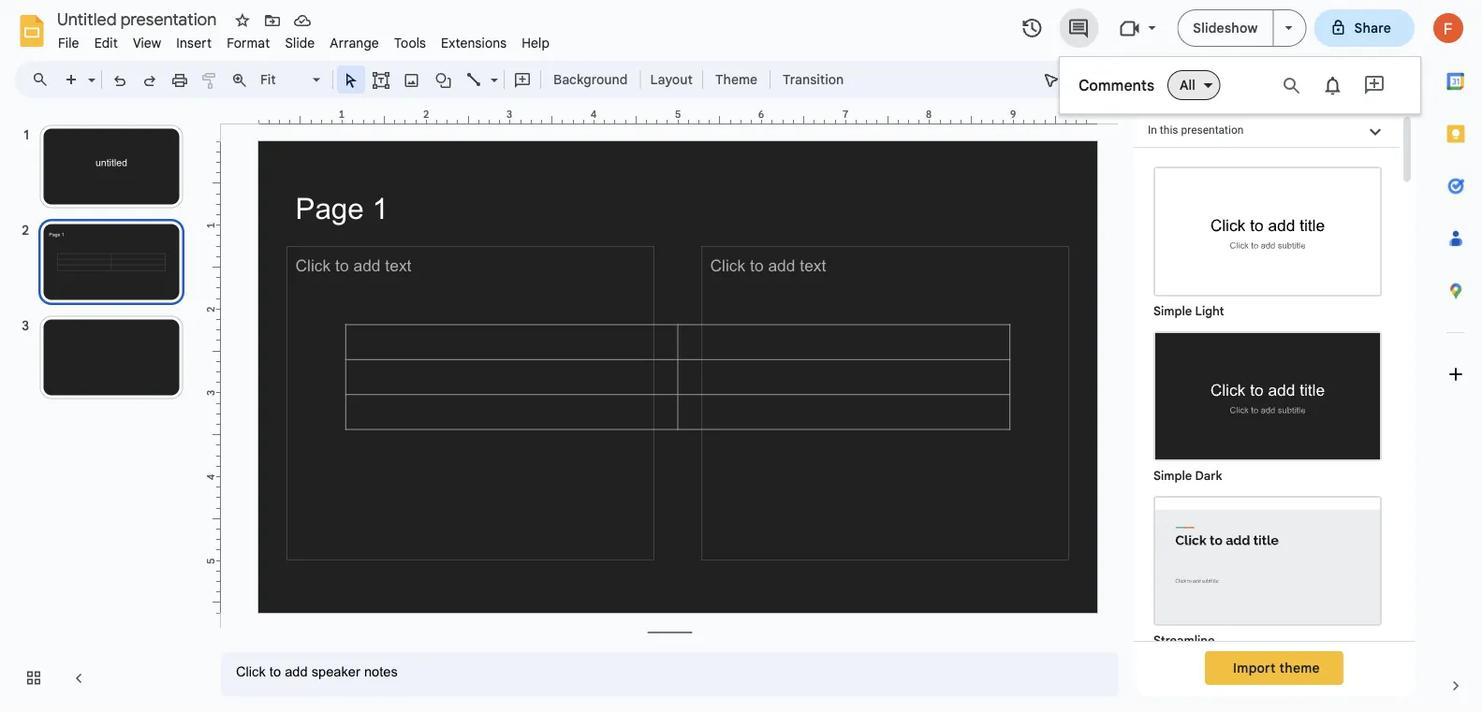 Task type: locate. For each thing, give the bounding box(es) containing it.
1 vertical spatial simple
[[1154, 469, 1193, 484]]

option group
[[1134, 148, 1401, 713]]

simple
[[1154, 304, 1193, 319], [1154, 469, 1193, 484]]

menu bar containing file
[[51, 24, 558, 55]]

simple inside option
[[1154, 469, 1193, 484]]

import theme
[[1234, 660, 1321, 677]]

simple left dark
[[1154, 469, 1193, 484]]

Simple Dark radio
[[1145, 322, 1392, 487]]

application
[[0, 0, 1483, 713]]

all
[[1180, 77, 1196, 93]]

tab list inside menu bar "banner"
[[1431, 55, 1483, 660]]

themes
[[1183, 78, 1239, 96]]

application containing comments
[[0, 0, 1483, 713]]

insert
[[176, 35, 212, 51]]

theme
[[1280, 660, 1321, 677]]

navigation
[[0, 106, 206, 713]]

Menus field
[[23, 67, 65, 93]]

in this presentation
[[1149, 124, 1244, 137]]

simple left the light
[[1154, 304, 1193, 319]]

simple inside radio
[[1154, 304, 1193, 319]]

transition
[[783, 71, 844, 88]]

transition button
[[775, 66, 853, 94]]

in
[[1149, 124, 1158, 137]]

Star checkbox
[[230, 7, 256, 34]]

background
[[554, 71, 628, 88]]

navigation inside application
[[0, 106, 206, 713]]

extensions menu item
[[434, 32, 515, 54]]

comments
[[1079, 76, 1155, 95]]

main toolbar
[[55, 66, 854, 94]]

mode and view toolbar
[[1037, 61, 1108, 98]]

menu bar
[[51, 24, 558, 55]]

share button
[[1315, 9, 1416, 47]]

light
[[1196, 304, 1225, 319]]

Streamline radio
[[1145, 487, 1392, 652]]

insert menu item
[[169, 32, 219, 54]]

slide menu item
[[278, 32, 323, 54]]

edit
[[94, 35, 118, 51]]

tab list
[[1431, 55, 1483, 660]]

help menu item
[[515, 32, 558, 54]]

2 simple from the top
[[1154, 469, 1193, 484]]

layout button
[[645, 66, 699, 94]]

0 vertical spatial simple
[[1154, 304, 1193, 319]]

simple for simple light
[[1154, 304, 1193, 319]]

view
[[133, 35, 161, 51]]

in this presentation tab
[[1134, 113, 1401, 148]]

simple light
[[1154, 304, 1225, 319]]

this
[[1161, 124, 1179, 137]]

extensions
[[441, 35, 507, 51]]

edit menu item
[[87, 32, 125, 54]]

1 simple from the top
[[1154, 304, 1193, 319]]

dark
[[1196, 469, 1223, 484]]

insert image image
[[401, 67, 423, 93]]

theme
[[716, 71, 758, 88]]

tools menu item
[[387, 32, 434, 54]]

option group containing simple light
[[1134, 148, 1401, 713]]

slideshow button
[[1178, 9, 1275, 47]]



Task type: describe. For each thing, give the bounding box(es) containing it.
file
[[58, 35, 79, 51]]

Rename text field
[[51, 7, 228, 30]]

help
[[522, 35, 550, 51]]

streamline
[[1154, 634, 1216, 649]]

presentation
[[1182, 124, 1244, 137]]

all button
[[1168, 70, 1221, 100]]

Zoom field
[[255, 67, 329, 94]]

arrange
[[330, 35, 379, 51]]

theme button
[[707, 66, 766, 94]]

arrange menu item
[[323, 32, 387, 54]]

presentation options image
[[1286, 26, 1293, 30]]

themes section
[[1134, 61, 1416, 713]]

Simple Light radio
[[1145, 157, 1392, 713]]

shape image
[[433, 67, 455, 93]]

new slide with layout image
[[83, 67, 96, 74]]

menu bar inside menu bar "banner"
[[51, 24, 558, 55]]

format
[[227, 35, 270, 51]]

menu bar banner
[[0, 0, 1483, 713]]

slide
[[285, 35, 315, 51]]

simple for simple dark
[[1154, 469, 1193, 484]]

view menu item
[[125, 32, 169, 54]]

share
[[1355, 20, 1392, 36]]

option group inside themes "section"
[[1134, 148, 1401, 713]]

format menu item
[[219, 32, 278, 54]]

slideshow
[[1194, 20, 1259, 36]]

file menu item
[[51, 32, 87, 54]]

tools
[[394, 35, 426, 51]]

Zoom text field
[[258, 67, 310, 93]]

import
[[1234, 660, 1277, 677]]

import theme button
[[1206, 652, 1344, 686]]

layout
[[651, 71, 693, 88]]

background button
[[545, 66, 637, 94]]

simple dark
[[1154, 469, 1223, 484]]



Task type: vqa. For each thing, say whether or not it's contained in the screenshot.
Simple Dark radio
yes



